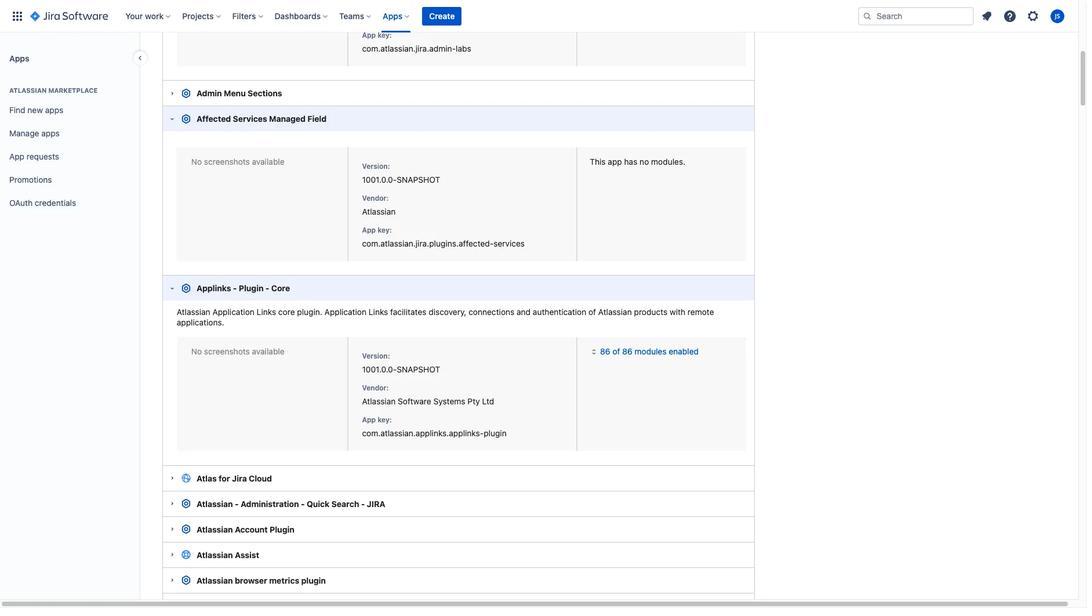 Task type: describe. For each thing, give the bounding box(es) containing it.
2 application from the left
[[325, 307, 367, 317]]

1001.0.0- for atlassian
[[362, 174, 397, 184]]

no screenshots available for atlassian
[[191, 156, 285, 166]]

screenshots for atlassian
[[204, 156, 250, 166]]

atlassian for atlassian
[[362, 12, 396, 21]]

with
[[670, 307, 686, 317]]

no for atlassian
[[191, 156, 202, 166]]

vendor: atlassian
[[362, 194, 396, 216]]

this app has no modules.
[[590, 156, 686, 166]]

assist
[[235, 550, 259, 560]]

manage apps
[[9, 128, 60, 138]]

com.atlassian.jira.plugins.affected-
[[362, 238, 494, 248]]

affected services managed field
[[197, 114, 327, 124]]

atlassian for atlassian account plugin
[[197, 524, 233, 534]]

key: for com.atlassian.applinks.applinks-plugin
[[378, 416, 392, 424]]

sections
[[248, 88, 282, 98]]

- down atlas for jira cloud
[[235, 499, 239, 509]]

requests
[[27, 151, 59, 161]]

oauth
[[9, 198, 33, 207]]

connections
[[469, 307, 515, 317]]

jira
[[367, 499, 386, 509]]

core
[[278, 307, 295, 317]]

menu
[[224, 88, 246, 98]]

version: for atlassian software systems pty ltd
[[362, 352, 390, 360]]

pty
[[468, 396, 480, 406]]

version: 1001.0.0-snapshot for atlassian
[[362, 162, 441, 184]]

affected
[[197, 114, 231, 124]]

field
[[308, 114, 327, 124]]

com.atlassian.applinks.applinks-
[[362, 428, 484, 438]]

filters button
[[229, 7, 268, 25]]

services
[[494, 238, 525, 248]]

atlassian account plugin
[[197, 524, 295, 534]]

no for atlassian software systems pty ltd
[[191, 347, 202, 356]]

app key: com.atlassian.jira.admin-labs
[[362, 31, 472, 53]]

app requests link
[[5, 145, 135, 168]]

vendor: atlassian software systems pty ltd
[[362, 384, 495, 406]]

atlassian marketplace group
[[5, 74, 135, 218]]

this
[[590, 156, 606, 166]]

work
[[145, 11, 164, 21]]

discovery,
[[429, 307, 467, 317]]

account
[[235, 524, 268, 534]]

atlassian for atlassian - administration - quick search - jira
[[197, 499, 233, 509]]

new
[[28, 105, 43, 115]]

remote
[[688, 307, 715, 317]]

vendor: for atlassian
[[362, 194, 389, 202]]

key: for com.atlassian.jira.plugins.affected-services
[[378, 225, 392, 234]]

1001.0.0- for atlassian software systems pty ltd
[[362, 365, 397, 374]]

vendor: for atlassian software systems pty ltd
[[362, 384, 389, 392]]

key: for com.atlassian.jira.admin-labs
[[378, 31, 392, 39]]

1 86 from the left
[[601, 347, 611, 356]]

facilitates
[[391, 307, 427, 317]]

atlassian application links core plugin. application links facilitates discovery, connections and authentication of atlassian products with remote applications.
[[177, 307, 715, 327]]

plugin for -
[[239, 283, 264, 293]]

has
[[625, 156, 638, 166]]

your
[[125, 11, 143, 21]]

available for atlassian
[[252, 156, 285, 166]]

enabled
[[669, 347, 699, 356]]

applinks - plugin - core
[[197, 283, 290, 293]]

atlassian for atlassian application links core plugin. application links facilitates discovery, connections and authentication of atlassian products with remote applications.
[[177, 307, 210, 317]]

oauth credentials link
[[5, 191, 135, 215]]

1 atlassian link from the top
[[362, 12, 396, 21]]

search image
[[863, 11, 873, 21]]

plugin for atlassian browser metrics plugin
[[301, 575, 326, 585]]

86 of 86 modules enabled
[[601, 347, 699, 356]]

projects button
[[179, 7, 225, 25]]

modules
[[635, 347, 667, 356]]

atlassian inside vendor: atlassian software systems pty ltd
[[362, 396, 396, 406]]

manage apps link
[[5, 122, 135, 145]]

plugin for app key: com.atlassian.applinks.applinks-plugin
[[484, 428, 507, 438]]

atlassian marketplace
[[9, 86, 98, 94]]

of inside atlassian application links core plugin. application links facilitates discovery, connections and authentication of atlassian products with remote applications.
[[589, 307, 597, 317]]

find new apps link
[[5, 99, 135, 122]]

appswitcher icon image
[[10, 9, 24, 23]]

app key: com.atlassian.jira.plugins.affected-services
[[362, 225, 525, 248]]

create
[[430, 11, 455, 21]]

atlassian software systems pty ltd link
[[362, 396, 495, 406]]

plugin.
[[297, 307, 323, 317]]

no screenshots available for atlassian software systems pty ltd
[[191, 347, 285, 356]]

core
[[271, 283, 290, 293]]

atlassian assist
[[197, 550, 259, 560]]

authentication
[[533, 307, 587, 317]]

products
[[634, 307, 668, 317]]

app for app key: com.atlassian.applinks.applinks-plugin
[[362, 416, 376, 424]]

atlassian for atlassian browser metrics plugin
[[197, 575, 233, 585]]

1 vertical spatial of
[[613, 347, 621, 356]]

metrics
[[269, 575, 299, 585]]

services
[[233, 114, 267, 124]]

atlassian - administration - quick search - jira
[[197, 499, 386, 509]]

projects
[[182, 11, 214, 21]]

1 vertical spatial apps
[[41, 128, 60, 138]]

admin
[[197, 88, 222, 98]]

app for app requests
[[9, 151, 24, 161]]

2 86 from the left
[[623, 347, 633, 356]]

primary element
[[7, 0, 859, 32]]

find new apps
[[9, 105, 63, 115]]

oauth credentials
[[9, 198, 76, 207]]

apps inside 'link'
[[45, 105, 63, 115]]

version: for atlassian
[[362, 162, 390, 170]]

create button
[[423, 7, 462, 25]]



Task type: vqa. For each thing, say whether or not it's contained in the screenshot.
Vendor: within Vendor: Atlassian
yes



Task type: locate. For each thing, give the bounding box(es) containing it.
app inside app key: com.atlassian.jira.admin-labs
[[362, 31, 376, 39]]

plugin down 'ltd'
[[484, 428, 507, 438]]

no down affected
[[191, 156, 202, 166]]

key: inside app key: com.atlassian.jira.admin-labs
[[378, 31, 392, 39]]

notifications image
[[981, 9, 994, 23]]

0 vertical spatial plugin
[[239, 283, 264, 293]]

2 links from the left
[[369, 307, 388, 317]]

key: inside 'app key: com.atlassian.jira.plugins.affected-services'
[[378, 225, 392, 234]]

teams button
[[336, 7, 376, 25]]

apps up app key: com.atlassian.jira.admin-labs
[[383, 11, 403, 21]]

and
[[517, 307, 531, 317]]

plugin
[[484, 428, 507, 438], [301, 575, 326, 585]]

1 horizontal spatial plugin
[[270, 524, 295, 534]]

1 version: from the top
[[362, 162, 390, 170]]

1 key: from the top
[[378, 31, 392, 39]]

1 1001.0.0- from the top
[[362, 174, 397, 184]]

1 links from the left
[[257, 307, 276, 317]]

systems
[[434, 396, 466, 406]]

key: inside the 'app key: com.atlassian.applinks.applinks-plugin'
[[378, 416, 392, 424]]

2 vertical spatial key:
[[378, 416, 392, 424]]

version:
[[362, 162, 390, 170], [362, 352, 390, 360]]

application
[[213, 307, 255, 317], [325, 307, 367, 317]]

screenshots for atlassian software systems pty ltd
[[204, 347, 250, 356]]

1 horizontal spatial apps
[[383, 11, 403, 21]]

plugin left core
[[239, 283, 264, 293]]

screenshots down affected
[[204, 156, 250, 166]]

2 version: from the top
[[362, 352, 390, 360]]

app key: com.atlassian.applinks.applinks-plugin
[[362, 416, 507, 438]]

key: up com.atlassian.applinks.applinks-
[[378, 416, 392, 424]]

com.atlassian.jira.admin-
[[362, 43, 456, 53]]

86 of 86 modules enabled link
[[590, 347, 699, 356]]

vendor: inside vendor: atlassian
[[362, 194, 389, 202]]

0 vertical spatial 1001.0.0-
[[362, 174, 397, 184]]

1 vertical spatial snapshot
[[397, 365, 441, 374]]

atlassian inside group
[[9, 86, 47, 94]]

app inside the 'app key: com.atlassian.applinks.applinks-plugin'
[[362, 416, 376, 424]]

1 vertical spatial no screenshots available
[[191, 347, 285, 356]]

banner containing your work
[[0, 0, 1079, 32]]

apps up requests
[[41, 128, 60, 138]]

0 vertical spatial version: 1001.0.0-snapshot
[[362, 162, 441, 184]]

1 no from the top
[[191, 156, 202, 166]]

of left modules
[[613, 347, 621, 356]]

managed
[[269, 114, 306, 124]]

0 vertical spatial plugin
[[484, 428, 507, 438]]

filters
[[232, 11, 256, 21]]

app for app key: com.atlassian.jira.admin-labs
[[362, 31, 376, 39]]

app down teams dropdown button
[[362, 31, 376, 39]]

- left quick
[[301, 499, 305, 509]]

vendor: inside vendor: atlassian software systems pty ltd
[[362, 384, 389, 392]]

1 vertical spatial atlassian link
[[362, 206, 396, 216]]

app
[[362, 31, 376, 39], [9, 151, 24, 161], [362, 225, 376, 234], [362, 416, 376, 424]]

software
[[398, 396, 432, 406]]

apps down the 'appswitcher icon'
[[9, 53, 29, 63]]

for
[[219, 473, 230, 483]]

app inside atlassian marketplace group
[[9, 151, 24, 161]]

0 horizontal spatial apps
[[9, 53, 29, 63]]

jira
[[232, 473, 247, 483]]

key: down 'apps' dropdown button
[[378, 31, 392, 39]]

screenshots
[[204, 156, 250, 166], [204, 347, 250, 356]]

applications.
[[177, 318, 224, 327]]

1 vertical spatial available
[[252, 347, 285, 356]]

application right plugin. at left bottom
[[325, 307, 367, 317]]

Search field
[[859, 7, 975, 25]]

jira software image
[[30, 9, 108, 23], [30, 9, 108, 23]]

quick
[[307, 499, 330, 509]]

1 screenshots from the top
[[204, 156, 250, 166]]

key:
[[378, 31, 392, 39], [378, 225, 392, 234], [378, 416, 392, 424]]

available for atlassian software systems pty ltd
[[252, 347, 285, 356]]

0 vertical spatial version:
[[362, 162, 390, 170]]

of right authentication
[[589, 307, 597, 317]]

0 horizontal spatial plugin
[[301, 575, 326, 585]]

no
[[191, 156, 202, 166], [191, 347, 202, 356]]

2 no screenshots available from the top
[[191, 347, 285, 356]]

1 no screenshots available from the top
[[191, 156, 285, 166]]

app for app key: com.atlassian.jira.plugins.affected-services
[[362, 225, 376, 234]]

0 horizontal spatial links
[[257, 307, 276, 317]]

no
[[640, 156, 649, 166]]

your work button
[[122, 7, 175, 25]]

2 version: 1001.0.0-snapshot from the top
[[362, 352, 441, 374]]

2 1001.0.0- from the top
[[362, 365, 397, 374]]

- right applinks
[[233, 283, 237, 293]]

1 vertical spatial version:
[[362, 352, 390, 360]]

no screenshots available
[[191, 156, 285, 166], [191, 347, 285, 356]]

atlassian for atlassian assist
[[197, 550, 233, 560]]

0 vertical spatial apps
[[383, 11, 403, 21]]

cloud
[[249, 473, 272, 483]]

1001.0.0- up vendor: atlassian software systems pty ltd
[[362, 365, 397, 374]]

1 vertical spatial 1001.0.0-
[[362, 365, 397, 374]]

key: down vendor: atlassian
[[378, 225, 392, 234]]

plugin right metrics
[[301, 575, 326, 585]]

plugin down atlassian - administration - quick search - jira
[[270, 524, 295, 534]]

app down manage
[[9, 151, 24, 161]]

marketplace
[[48, 86, 98, 94]]

1 vertical spatial vendor:
[[362, 384, 389, 392]]

1 vertical spatial version: 1001.0.0-snapshot
[[362, 352, 441, 374]]

1 horizontal spatial plugin
[[484, 428, 507, 438]]

version: 1001.0.0-snapshot
[[362, 162, 441, 184], [362, 352, 441, 374]]

links left 'core'
[[257, 307, 276, 317]]

banner
[[0, 0, 1079, 32]]

available down 'core'
[[252, 347, 285, 356]]

find
[[9, 105, 25, 115]]

1 vertical spatial plugin
[[270, 524, 295, 534]]

help image
[[1004, 9, 1018, 23]]

administration
[[241, 499, 299, 509]]

version: 1001.0.0-snapshot up vendor: atlassian
[[362, 162, 441, 184]]

0 vertical spatial available
[[252, 156, 285, 166]]

1 horizontal spatial 86
[[623, 347, 633, 356]]

atlas for jira cloud
[[197, 473, 272, 483]]

1 snapshot from the top
[[397, 174, 441, 184]]

0 vertical spatial atlassian link
[[362, 12, 396, 21]]

2 vendor: from the top
[[362, 384, 389, 392]]

1 vertical spatial key:
[[378, 225, 392, 234]]

1 horizontal spatial of
[[613, 347, 621, 356]]

app requests
[[9, 151, 59, 161]]

1001.0.0-
[[362, 174, 397, 184], [362, 365, 397, 374]]

ltd
[[483, 396, 495, 406]]

no screenshots available down services on the left top
[[191, 156, 285, 166]]

atlassian browser metrics plugin
[[197, 575, 326, 585]]

1 vertical spatial apps
[[9, 53, 29, 63]]

1001.0.0- up vendor: atlassian
[[362, 174, 397, 184]]

promotions link
[[5, 168, 135, 191]]

application down applinks - plugin - core at the top left of page
[[213, 307, 255, 317]]

0 vertical spatial vendor:
[[362, 194, 389, 202]]

plugin inside the 'app key: com.atlassian.applinks.applinks-plugin'
[[484, 428, 507, 438]]

1 vendor: from the top
[[362, 194, 389, 202]]

modules.
[[652, 156, 686, 166]]

0 horizontal spatial application
[[213, 307, 255, 317]]

1 horizontal spatial application
[[325, 307, 367, 317]]

screenshots down applications.
[[204, 347, 250, 356]]

atlassian
[[362, 12, 396, 21], [9, 86, 47, 94], [362, 206, 396, 216], [177, 307, 210, 317], [599, 307, 632, 317], [362, 396, 396, 406], [197, 499, 233, 509], [197, 524, 233, 534], [197, 550, 233, 560], [197, 575, 233, 585]]

1 vertical spatial plugin
[[301, 575, 326, 585]]

search
[[332, 499, 359, 509]]

teams
[[340, 11, 364, 21]]

version: 1001.0.0-snapshot for atlassian software systems pty ltd
[[362, 352, 441, 374]]

0 vertical spatial screenshots
[[204, 156, 250, 166]]

0 vertical spatial snapshot
[[397, 174, 441, 184]]

app
[[608, 156, 622, 166]]

of
[[589, 307, 597, 317], [613, 347, 621, 356]]

0 vertical spatial no screenshots available
[[191, 156, 285, 166]]

credentials
[[35, 198, 76, 207]]

- left 'jira'
[[361, 499, 365, 509]]

plugin for account
[[270, 524, 295, 534]]

- left core
[[266, 283, 270, 293]]

2 available from the top
[[252, 347, 285, 356]]

2 screenshots from the top
[[204, 347, 250, 356]]

app down vendor: atlassian
[[362, 225, 376, 234]]

app inside 'app key: com.atlassian.jira.plugins.affected-services'
[[362, 225, 376, 234]]

snapshot for atlassian
[[397, 174, 441, 184]]

0 horizontal spatial plugin
[[239, 283, 264, 293]]

your profile and settings image
[[1051, 9, 1065, 23]]

settings image
[[1027, 9, 1041, 23]]

0 horizontal spatial 86
[[601, 347, 611, 356]]

links
[[257, 307, 276, 317], [369, 307, 388, 317]]

manage
[[9, 128, 39, 138]]

vendor:
[[362, 194, 389, 202], [362, 384, 389, 392]]

labs
[[456, 43, 472, 53]]

available
[[252, 156, 285, 166], [252, 347, 285, 356]]

0 vertical spatial of
[[589, 307, 597, 317]]

available down affected services managed field
[[252, 156, 285, 166]]

version: 1001.0.0-snapshot up software
[[362, 352, 441, 374]]

plugin
[[239, 283, 264, 293], [270, 524, 295, 534]]

1 vertical spatial screenshots
[[204, 347, 250, 356]]

dashboards button
[[271, 7, 333, 25]]

atlas
[[197, 473, 217, 483]]

2 atlassian link from the top
[[362, 206, 396, 216]]

links left facilitates
[[369, 307, 388, 317]]

1 horizontal spatial links
[[369, 307, 388, 317]]

your work
[[125, 11, 164, 21]]

promotions
[[9, 174, 52, 184]]

-
[[233, 283, 237, 293], [266, 283, 270, 293], [235, 499, 239, 509], [301, 499, 305, 509], [361, 499, 365, 509]]

2 no from the top
[[191, 347, 202, 356]]

apps right new
[[45, 105, 63, 115]]

no screenshots available down applications.
[[191, 347, 285, 356]]

0 vertical spatial key:
[[378, 31, 392, 39]]

apps button
[[380, 7, 414, 25]]

applinks
[[197, 283, 231, 293]]

2 snapshot from the top
[[397, 365, 441, 374]]

0 vertical spatial no
[[191, 156, 202, 166]]

snapshot for atlassian software systems pty ltd
[[397, 365, 441, 374]]

1 available from the top
[[252, 156, 285, 166]]

dashboards
[[275, 11, 321, 21]]

1 version: 1001.0.0-snapshot from the top
[[362, 162, 441, 184]]

app up com.atlassian.applinks.applinks-
[[362, 416, 376, 424]]

1 vertical spatial no
[[191, 347, 202, 356]]

2 key: from the top
[[378, 225, 392, 234]]

0 vertical spatial apps
[[45, 105, 63, 115]]

atlassian for atlassian marketplace
[[9, 86, 47, 94]]

browser
[[235, 575, 267, 585]]

3 key: from the top
[[378, 416, 392, 424]]

no down applications.
[[191, 347, 202, 356]]

apps inside dropdown button
[[383, 11, 403, 21]]

admin menu sections
[[197, 88, 282, 98]]

1 application from the left
[[213, 307, 255, 317]]

0 horizontal spatial of
[[589, 307, 597, 317]]



